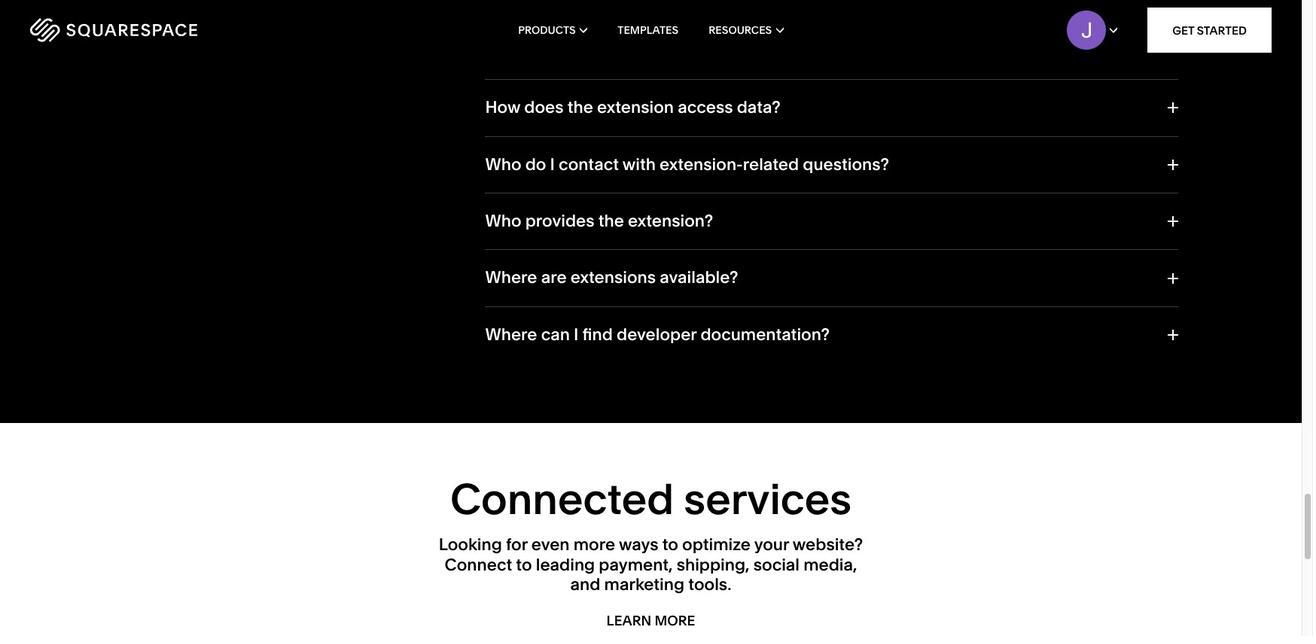 Task type: locate. For each thing, give the bounding box(es) containing it.
0 vertical spatial where
[[485, 268, 537, 288]]

where left can
[[485, 324, 537, 345]]

to right ways
[[662, 535, 678, 555]]

1 horizontal spatial i
[[574, 324, 579, 345]]

related
[[743, 154, 799, 174]]

who do i contact with extension-related questions?
[[485, 154, 889, 174]]

0 vertical spatial who
[[485, 154, 521, 174]]

show answer image for extension-
[[1166, 160, 1178, 170]]

others
[[865, 9, 910, 27]]

1 horizontal spatial or
[[1047, 9, 1060, 27]]

are
[[541, 268, 567, 288]]

who left do
[[485, 154, 521, 174]]

1 vertical spatial where
[[485, 324, 537, 345]]

a left the monthly
[[703, 9, 710, 27]]

1 horizontal spatial for
[[985, 25, 1003, 43]]

contact
[[559, 154, 619, 174]]

for right you
[[985, 25, 1003, 43]]

get
[[1173, 23, 1195, 37]]

ways
[[619, 535, 659, 555]]

any
[[571, 42, 594, 59]]

doesn't
[[858, 25, 907, 43], [485, 42, 534, 59]]

data?
[[737, 97, 781, 118]]

templates
[[618, 23, 679, 37]]

extension's
[[654, 25, 727, 43], [702, 42, 775, 59]]

2 who from the top
[[485, 211, 521, 231]]

0 horizontal spatial a
[[703, 9, 710, 27]]

the
[[630, 25, 651, 43], [678, 42, 699, 59], [568, 97, 593, 118], [598, 211, 624, 231]]

doesn't left may
[[858, 25, 907, 43]]

for inside extension prices vary. some have a monthly or per-use fee. others may offer a free plan or a trial period. to review pricing, visit the extension's page. squarespace doesn't charge you for using extensions and doesn't have any control over the extension's pricing.
[[985, 25, 1003, 43]]

0 horizontal spatial i
[[550, 154, 555, 174]]

1 horizontal spatial doesn't
[[858, 25, 907, 43]]

0 horizontal spatial and
[[570, 575, 600, 595]]

0 vertical spatial i
[[550, 154, 555, 174]]

free
[[987, 9, 1013, 27]]

0 vertical spatial extensions
[[1044, 25, 1114, 43]]

media,
[[804, 555, 857, 575]]

resources button
[[709, 0, 784, 60]]

1 vertical spatial extensions
[[571, 268, 656, 288]]

fee.
[[838, 9, 862, 27]]

who left provides
[[485, 211, 521, 231]]

squarespace logo link
[[30, 18, 278, 42]]

2 or from the left
[[1047, 9, 1060, 27]]

available?
[[660, 268, 738, 288]]

have
[[668, 9, 699, 27], [537, 42, 568, 59]]

a
[[703, 9, 710, 27], [976, 9, 984, 27], [1063, 9, 1071, 27]]

1 vertical spatial and
[[570, 575, 600, 595]]

3 show answer image from the top
[[1166, 216, 1178, 227]]

period.
[[1102, 9, 1148, 27]]

show answer image
[[1166, 103, 1178, 113], [1166, 160, 1178, 170], [1166, 216, 1178, 227]]

website?
[[793, 535, 863, 555]]

have right some
[[668, 9, 699, 27]]

use
[[812, 9, 835, 27]]

1 where from the top
[[485, 268, 537, 288]]

1 horizontal spatial and
[[1117, 25, 1142, 43]]

and
[[1117, 25, 1142, 43], [570, 575, 600, 595]]

extensions right plan
[[1044, 25, 1114, 43]]

0 vertical spatial show answer image
[[1166, 273, 1178, 284]]

a left free
[[976, 9, 984, 27]]

extensions
[[1044, 25, 1114, 43], [571, 268, 656, 288]]

2 vertical spatial show answer image
[[1166, 216, 1178, 227]]

payment,
[[599, 555, 673, 575]]

1 who from the top
[[485, 154, 521, 174]]

2 where from the top
[[485, 324, 537, 345]]

looking for even more ways to optimize your website? connect to leading payment, shipping, social media, and marketing tools.
[[439, 535, 863, 595]]

1 horizontal spatial extensions
[[1044, 25, 1114, 43]]

0 vertical spatial and
[[1117, 25, 1142, 43]]

over
[[646, 42, 674, 59]]

vary.
[[595, 9, 625, 27]]

using
[[1006, 25, 1041, 43]]

1 a from the left
[[703, 9, 710, 27]]

templates link
[[618, 0, 679, 60]]

i
[[550, 154, 555, 174], [574, 324, 579, 345]]

pricing.
[[778, 42, 826, 59]]

0 vertical spatial have
[[668, 9, 699, 27]]

1 vertical spatial show answer image
[[1166, 330, 1178, 340]]

connect
[[445, 555, 512, 575]]

marketing
[[604, 575, 685, 595]]

who
[[485, 154, 521, 174], [485, 211, 521, 231]]

1 show answer image from the top
[[1166, 103, 1178, 113]]

does
[[524, 97, 564, 118]]

extensions down the who provides the extension?
[[571, 268, 656, 288]]

to
[[662, 535, 678, 555], [516, 555, 532, 575]]

prices
[[552, 9, 592, 27]]

developer
[[617, 324, 697, 345]]

0 horizontal spatial for
[[506, 535, 528, 555]]

access
[[678, 97, 733, 118]]

show answer image for where can i find developer documentation?
[[1166, 330, 1178, 340]]

0 horizontal spatial to
[[516, 555, 532, 575]]

1 vertical spatial who
[[485, 211, 521, 231]]

and right 'trial'
[[1117, 25, 1142, 43]]

where can i find developer documentation?
[[485, 324, 830, 345]]

2 show answer image from the top
[[1166, 160, 1178, 170]]

even
[[531, 535, 570, 555]]

where
[[485, 268, 537, 288], [485, 324, 537, 345]]

offer
[[943, 9, 973, 27]]

0 horizontal spatial extensions
[[571, 268, 656, 288]]

where for where can i find developer documentation?
[[485, 324, 537, 345]]

learn more
[[607, 612, 695, 630]]

and down more
[[570, 575, 600, 595]]

or
[[769, 9, 782, 27], [1047, 9, 1060, 27]]

0 vertical spatial for
[[985, 25, 1003, 43]]

show answer image
[[1166, 273, 1178, 284], [1166, 330, 1178, 340]]

or left per-
[[769, 9, 782, 27]]

provides
[[525, 211, 595, 231]]

extension
[[485, 9, 549, 27]]

and inside extension prices vary. some have a monthly or per-use fee. others may offer a free plan or a trial period. to review pricing, visit the extension's page. squarespace doesn't charge you for using extensions and doesn't have any control over the extension's pricing.
[[1117, 25, 1142, 43]]

i right do
[[550, 154, 555, 174]]

1 horizontal spatial have
[[668, 9, 699, 27]]

1 vertical spatial i
[[574, 324, 579, 345]]

for left even
[[506, 535, 528, 555]]

a left 'trial'
[[1063, 9, 1071, 27]]

1 show answer image from the top
[[1166, 273, 1178, 284]]

where left are
[[485, 268, 537, 288]]

to left leading
[[516, 555, 532, 575]]

1 horizontal spatial a
[[976, 9, 984, 27]]

1 vertical spatial for
[[506, 535, 528, 555]]

or right plan
[[1047, 9, 1060, 27]]

to
[[485, 25, 500, 43]]

how
[[485, 97, 520, 118]]

have down products
[[537, 42, 568, 59]]

0 horizontal spatial or
[[769, 9, 782, 27]]

show answer image for where are extensions available?
[[1166, 273, 1178, 284]]

where for where are extensions available?
[[485, 268, 537, 288]]

leading
[[536, 555, 595, 575]]

2 show answer image from the top
[[1166, 330, 1178, 340]]

0 vertical spatial show answer image
[[1166, 103, 1178, 113]]

started
[[1197, 23, 1247, 37]]

2 horizontal spatial a
[[1063, 9, 1071, 27]]

doesn't down the extension
[[485, 42, 534, 59]]

i right can
[[574, 324, 579, 345]]

for
[[985, 25, 1003, 43], [506, 535, 528, 555]]

where are extensions available?
[[485, 268, 738, 288]]

1 vertical spatial show answer image
[[1166, 160, 1178, 170]]

0 horizontal spatial have
[[537, 42, 568, 59]]



Task type: vqa. For each thing, say whether or not it's contained in the screenshot.
topmost have
yes



Task type: describe. For each thing, give the bounding box(es) containing it.
resources
[[709, 23, 772, 37]]

questions?
[[803, 154, 889, 174]]

3 a from the left
[[1063, 9, 1071, 27]]

who for who do i contact with extension-related questions?
[[485, 154, 521, 174]]

extension-
[[660, 154, 743, 174]]

you
[[958, 25, 982, 43]]

i for can
[[574, 324, 579, 345]]

more
[[655, 612, 695, 630]]

social
[[754, 555, 800, 575]]

1 horizontal spatial to
[[662, 535, 678, 555]]

documentation?
[[701, 324, 830, 345]]

optimize
[[682, 535, 751, 555]]

may
[[913, 9, 940, 27]]

pricing,
[[549, 25, 598, 43]]

connected
[[450, 474, 674, 525]]

services
[[684, 474, 852, 525]]

products button
[[518, 0, 588, 60]]

squarespace logo image
[[30, 18, 197, 42]]

per-
[[786, 9, 812, 27]]

products
[[518, 23, 576, 37]]

trial
[[1074, 9, 1099, 27]]

who for who provides the extension?
[[485, 211, 521, 231]]

extensions inside extension prices vary. some have a monthly or per-use fee. others may offer a free plan or a trial period. to review pricing, visit the extension's page. squarespace doesn't charge you for using extensions and doesn't have any control over the extension's pricing.
[[1044, 25, 1114, 43]]

some
[[628, 9, 665, 27]]

do
[[525, 154, 546, 174]]

your
[[754, 535, 789, 555]]

1 or from the left
[[769, 9, 782, 27]]

get started
[[1173, 23, 1247, 37]]

2 a from the left
[[976, 9, 984, 27]]

can
[[541, 324, 570, 345]]

control
[[597, 42, 643, 59]]

visit
[[601, 25, 627, 43]]

get started link
[[1148, 8, 1272, 53]]

find
[[583, 324, 613, 345]]

with
[[623, 154, 656, 174]]

charge
[[910, 25, 955, 43]]

monthly
[[713, 9, 766, 27]]

more
[[574, 535, 615, 555]]

connected services
[[450, 474, 852, 525]]

extension
[[597, 97, 674, 118]]

extension?
[[628, 211, 713, 231]]

0 horizontal spatial doesn't
[[485, 42, 534, 59]]

who provides the extension?
[[485, 211, 713, 231]]

squarespace
[[770, 25, 855, 43]]

tools.
[[688, 575, 731, 595]]

page.
[[730, 25, 767, 43]]

plan
[[1016, 9, 1044, 27]]

i for do
[[550, 154, 555, 174]]

extension prices vary. some have a monthly or per-use fee. others may offer a free plan or a trial period. to review pricing, visit the extension's page. squarespace doesn't charge you for using extensions and doesn't have any control over the extension's pricing.
[[485, 9, 1148, 59]]

show answer image for data?
[[1166, 103, 1178, 113]]

learn
[[607, 612, 652, 630]]

1 vertical spatial have
[[537, 42, 568, 59]]

review
[[504, 25, 546, 43]]

shipping,
[[677, 555, 750, 575]]

looking
[[439, 535, 502, 555]]

and inside looking for even more ways to optimize your website? connect to leading payment, shipping, social media, and marketing tools.
[[570, 575, 600, 595]]

learn more link
[[607, 612, 695, 630]]

for inside looking for even more ways to optimize your website? connect to leading payment, shipping, social media, and marketing tools.
[[506, 535, 528, 555]]

how does the extension access data?
[[485, 97, 781, 118]]



